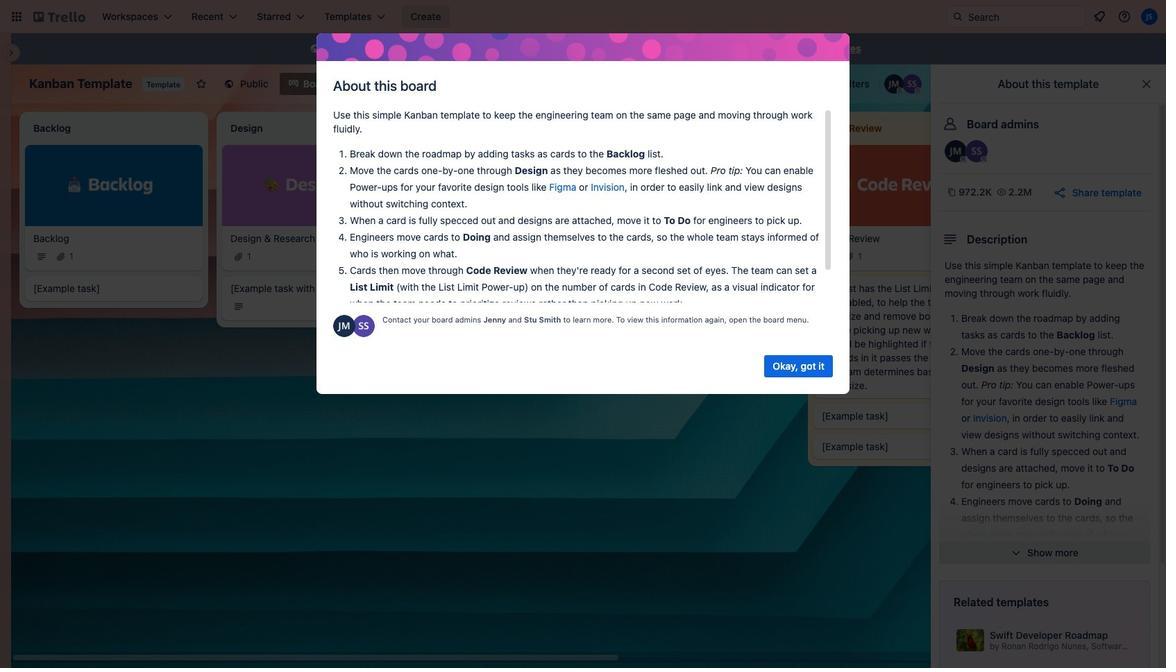 Task type: vqa. For each thing, say whether or not it's contained in the screenshot.
the Star or unstar board image
yes



Task type: locate. For each thing, give the bounding box(es) containing it.
2 horizontal spatial stu smith (stusmith18) image
[[966, 140, 988, 162]]

sm image
[[308, 42, 322, 56]]

0 horizontal spatial stu smith (stusmith18) image
[[353, 315, 375, 337]]

0 horizontal spatial jenny (jennymarshall15) image
[[772, 298, 789, 315]]

Search field
[[964, 6, 1085, 27]]

0 vertical spatial jenny (jennymarshall15) image
[[885, 74, 904, 94]]

jenny (jennymarshall15) image
[[885, 74, 904, 94], [945, 140, 967, 162], [772, 298, 789, 315]]

stu smith (stusmith18) image
[[903, 74, 922, 94]]

1 vertical spatial jenny (jennymarshall15) image
[[945, 140, 967, 162]]

search image
[[953, 11, 964, 22]]

stu smith (stusmith18) image
[[966, 140, 988, 162], [378, 298, 394, 315], [353, 315, 375, 337]]

1 horizontal spatial jenny (jennymarshall15) image
[[885, 74, 904, 94]]

1 horizontal spatial stu smith (stusmith18) image
[[378, 298, 394, 315]]

star or unstar board image
[[196, 78, 207, 90]]

2 vertical spatial stu smith (stusmith18) image
[[353, 315, 375, 337]]

Board name text field
[[22, 73, 139, 95]]



Task type: describe. For each thing, give the bounding box(es) containing it.
2 vertical spatial jenny (jennymarshall15) image
[[772, 298, 789, 315]]

jacob simon (jacobsimon16) image
[[1142, 8, 1158, 25]]

1 vertical spatial stu smith (stusmith18) image
[[378, 298, 394, 315]]

open information menu image
[[1118, 10, 1132, 24]]

primary element
[[0, 0, 1167, 33]]

jenny (jennymarshall15) image
[[333, 315, 356, 337]]

customize views image
[[405, 77, 419, 91]]

0 vertical spatial stu smith (stusmith18) image
[[966, 140, 988, 162]]

0 notifications image
[[1092, 8, 1108, 25]]

2 horizontal spatial jenny (jennymarshall15) image
[[945, 140, 967, 162]]



